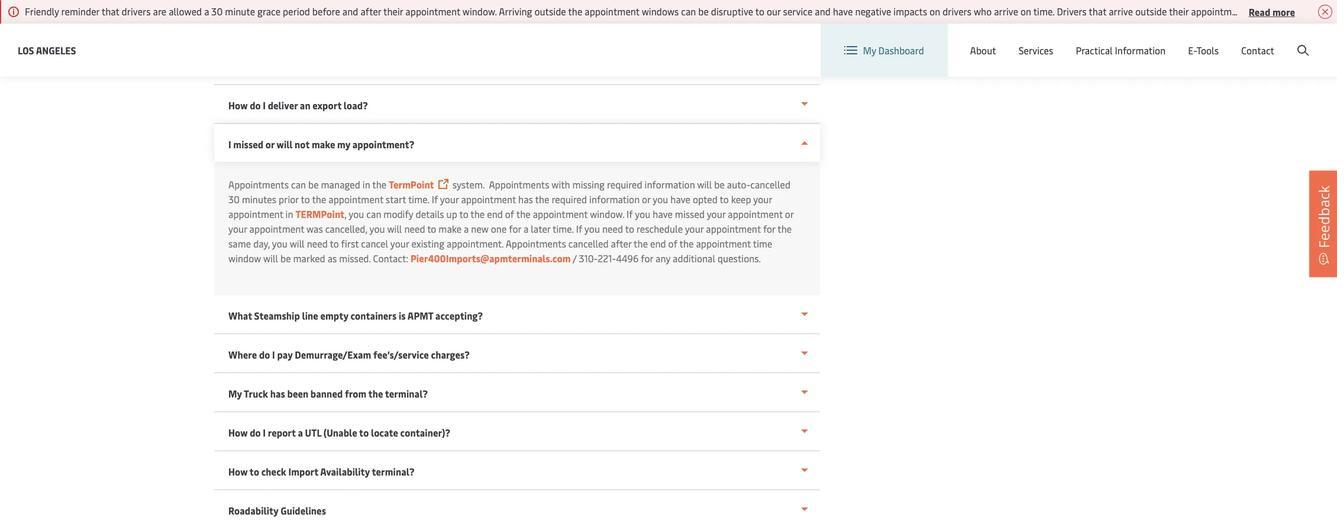Task type: describe. For each thing, give the bounding box(es) containing it.
steamship
[[254, 309, 300, 322]]

where do i pay demurrage/exam fee's/service charges?
[[228, 348, 470, 362]]

termpoint link
[[295, 208, 344, 221]]

2 drivers from the left
[[943, 5, 972, 18]]

2 horizontal spatial for
[[763, 222, 775, 235]]

will down day,
[[263, 252, 278, 265]]

auto-
[[727, 178, 750, 191]]

1 horizontal spatial information
[[645, 178, 695, 191]]

period
[[283, 5, 310, 18]]

an
[[300, 99, 310, 112]]

how do i report a utl (unable to locate container)? button
[[214, 413, 820, 452]]

2 on from the left
[[1021, 5, 1031, 18]]

login / create account
[[1219, 35, 1315, 48]]

has inside dropdown button
[[270, 388, 285, 401]]

create
[[1250, 35, 1278, 48]]

line
[[302, 309, 318, 322]]

practical information button
[[1076, 24, 1166, 77]]

how for how do i report a utl (unable to locate container)?
[[228, 427, 248, 440]]

check
[[261, 466, 286, 479]]

pier400imports@apmterminals.com
[[411, 252, 571, 265]]

pier400imports@apmterminals.com / 310-221-4496 for any additional questions.
[[411, 252, 761, 265]]

be inside system.  appointments with missing required information will be auto-cancelled 30 minutes prior to the appointment start time. if your appointment has the required information or you have opted to keep your appointment in
[[714, 178, 725, 191]]

to up 4496
[[625, 222, 634, 235]]

2 and from the left
[[815, 5, 831, 18]]

will up account
[[1283, 5, 1298, 18]]

0 horizontal spatial information
[[589, 193, 640, 206]]

drivers
[[1057, 5, 1087, 18]]

services
[[1019, 44, 1053, 57]]

charges?
[[431, 348, 470, 362]]

1 their from the left
[[383, 5, 403, 18]]

i for pay
[[272, 348, 275, 362]]

to left locate
[[359, 427, 369, 440]]

1 that from the left
[[102, 5, 119, 18]]

cancelled inside system.  appointments with missing required information will be auto-cancelled 30 minutes prior to the appointment start time. if your appointment has the required information or you have opted to keep your appointment in
[[750, 178, 791, 191]]

roadability
[[228, 505, 278, 518]]

0 horizontal spatial need
[[307, 237, 328, 250]]

be inside , you can modify details up to the end of the appointment window. if you have missed your appointment or your appointment was cancelled, you will need to make a new one for a later time. if you need to reschedule your appointment for the same day, you will need to first cancel your existing appointment. appointments cancelled after the end of the appointment time window will be marked as missed. contact:
[[280, 252, 291, 265]]

from
[[345, 388, 366, 401]]

to down 'details'
[[427, 222, 436, 235]]

in inside system.  appointments with missing required information will be auto-cancelled 30 minutes prior to the appointment start time. if your appointment has the required information or you have opted to keep your appointment in
[[286, 208, 293, 221]]

report
[[268, 427, 296, 440]]

my for my dashboard
[[863, 44, 876, 57]]

keep
[[731, 193, 751, 206]]

export
[[313, 99, 342, 112]]

your right 'keep'
[[753, 193, 772, 206]]

0 horizontal spatial window.
[[463, 5, 497, 18]]

your up 'same'
[[228, 222, 247, 235]]

time. inside , you can modify details up to the end of the appointment window. if you have missed your appointment or your appointment was cancelled, you will need to make a new one for a later time. if you need to reschedule your appointment for the same day, you will need to first cancel your existing appointment. appointments cancelled after the end of the appointment time window will be marked as missed. contact:
[[553, 222, 574, 235]]

what
[[228, 309, 252, 322]]

make inside , you can modify details up to the end of the appointment window. if you have missed your appointment or your appointment was cancelled, you will need to make a new one for a later time. if you need to reschedule your appointment for the same day, you will need to first cancel your existing appointment. appointments cancelled after the end of the appointment time window will be marked as missed. contact:
[[439, 222, 462, 235]]

do for pay
[[259, 348, 270, 362]]

global menu
[[1109, 35, 1163, 48]]

read
[[1249, 5, 1270, 18]]

310-
[[579, 252, 598, 265]]

to up as
[[330, 237, 339, 250]]

grace
[[257, 5, 281, 18]]

appointments for can
[[228, 178, 289, 191]]

will down modify
[[387, 222, 402, 235]]

will inside system.  appointments with missing required information will be auto-cancelled 30 minutes prior to the appointment start time. if your appointment has the required information or you have opted to keep your appointment in
[[697, 178, 712, 191]]

empty
[[320, 309, 348, 322]]

additional
[[673, 252, 715, 265]]

4496
[[616, 252, 639, 265]]

modify
[[384, 208, 413, 221]]

fee's/service
[[373, 348, 429, 362]]

container)?
[[400, 427, 450, 440]]

first
[[341, 237, 359, 250]]

how to check import availability terminal? button
[[214, 452, 820, 491]]

window inside , you can modify details up to the end of the appointment window. if you have missed your appointment or your appointment was cancelled, you will need to make a new one for a later time. if you need to reschedule your appointment for the same day, you will need to first cancel your existing appointment. appointments cancelled after the end of the appointment time window will be marked as missed. contact:
[[228, 252, 261, 265]]

reschedule
[[637, 222, 683, 235]]

make inside dropdown button
[[312, 138, 335, 151]]

will up marked
[[290, 237, 305, 250]]

missed inside , you can modify details up to the end of the appointment window. if you have missed your appointment or your appointment was cancelled, you will need to make a new one for a later time. if you need to reschedule your appointment for the same day, you will need to first cancel your existing appointment. appointments cancelled after the end of the appointment time window will be marked as missed. contact:
[[675, 208, 705, 221]]

any
[[656, 252, 670, 265]]

0 vertical spatial required
[[607, 178, 642, 191]]

later
[[531, 222, 550, 235]]

switch location button
[[985, 34, 1071, 47]]

with
[[552, 178, 570, 191]]

been
[[287, 388, 308, 401]]

locate
[[371, 427, 398, 440]]

demurrage/exam
[[295, 348, 371, 362]]

1 and from the left
[[342, 5, 358, 18]]

truck
[[244, 388, 268, 401]]

is
[[399, 309, 406, 322]]

location
[[1035, 34, 1071, 47]]

one
[[491, 222, 507, 235]]

tools
[[1197, 44, 1219, 57]]

prior
[[279, 193, 299, 206]]

minute
[[225, 5, 255, 18]]

i missed or will not make my appointment?
[[228, 138, 414, 151]]

1 outside from the left
[[535, 5, 566, 18]]

same
[[228, 237, 251, 250]]

my
[[337, 138, 350, 151]]

questions.
[[718, 252, 761, 265]]

minutes
[[242, 193, 276, 206]]

system.  appointments with missing required information will be auto-cancelled 30 minutes prior to the appointment start time. if your appointment has the required information or you have opted to keep your appointment in
[[228, 178, 791, 221]]

apmt
[[408, 309, 433, 322]]

your right cancel at left top
[[390, 237, 409, 250]]

window. inside , you can modify details up to the end of the appointment window. if you have missed your appointment or your appointment was cancelled, you will need to make a new one for a later time. if you need to reschedule your appointment for the same day, you will need to first cancel your existing appointment. appointments cancelled after the end of the appointment time window will be marked as missed. contact:
[[590, 208, 624, 221]]

how to check import availability terminal?
[[228, 466, 415, 479]]

banned
[[311, 388, 343, 401]]

was
[[307, 222, 323, 235]]

or inside dropdown button
[[266, 138, 275, 151]]

are
[[153, 5, 166, 18]]

0 vertical spatial of
[[505, 208, 514, 221]]

your down opted
[[707, 208, 726, 221]]

missed. contact:
[[339, 252, 408, 265]]

appointment?
[[352, 138, 414, 151]]

0 vertical spatial time.
[[1033, 5, 1055, 18]]

be left turned
[[1300, 5, 1311, 18]]

my truck has been banned from the terminal?
[[228, 388, 428, 401]]

what steamship line empty containers is apmt accepting? button
[[214, 296, 820, 335]]

termpoint link
[[389, 178, 436, 191]]

to left check
[[250, 466, 259, 479]]

switch
[[1004, 34, 1032, 47]]

my dashboard button
[[844, 24, 924, 77]]

my dashboard
[[863, 44, 924, 57]]

allowed
[[169, 5, 202, 18]]

details
[[416, 208, 444, 221]]

after inside , you can modify details up to the end of the appointment window. if you have missed your appointment or your appointment was cancelled, you will need to make a new one for a later time. if you need to reschedule your appointment for the same day, you will need to first cancel your existing appointment. appointments cancelled after the end of the appointment time window will be marked as missed. contact:
[[611, 237, 632, 250]]

how do i report a utl (unable to locate container)?
[[228, 427, 450, 440]]

our
[[767, 5, 781, 18]]

impacts
[[894, 5, 927, 18]]

practical
[[1076, 44, 1113, 57]]

221-
[[598, 252, 616, 265]]

import
[[288, 466, 318, 479]]

cancelled inside , you can modify details up to the end of the appointment window. if you have missed your appointment or your appointment was cancelled, you will need to make a new one for a later time. if you need to reschedule your appointment for the same day, you will need to first cancel your existing appointment. appointments cancelled after the end of the appointment time window will be marked as missed. contact:
[[568, 237, 609, 250]]

2 arrive from the left
[[1109, 5, 1133, 18]]



Task type: vqa. For each thing, say whether or not it's contained in the screenshot.
the rightmost window.
yes



Task type: locate. For each thing, give the bounding box(es) containing it.
0 horizontal spatial window
[[228, 252, 261, 265]]

los angeles
[[18, 43, 76, 57]]

30
[[211, 5, 223, 18], [228, 193, 240, 206]]

the inside the my truck has been banned from the terminal? dropdown button
[[368, 388, 383, 401]]

los angeles link
[[18, 43, 76, 58]]

cancelled
[[750, 178, 791, 191], [568, 237, 609, 250]]

who
[[974, 5, 992, 18]]

1 vertical spatial have
[[671, 193, 690, 206]]

1 horizontal spatial after
[[611, 237, 632, 250]]

disruptive
[[711, 5, 753, 18]]

account
[[1280, 35, 1315, 48]]

be
[[698, 5, 709, 18], [1300, 5, 1311, 18], [308, 178, 319, 191], [714, 178, 725, 191], [280, 252, 291, 265]]

how for how to check import availability terminal?
[[228, 466, 248, 479]]

1 how from the top
[[228, 99, 248, 112]]

outside right the arriving
[[535, 5, 566, 18]]

0 horizontal spatial cancelled
[[568, 237, 609, 250]]

0 vertical spatial in
[[363, 178, 370, 191]]

i for deliver
[[263, 99, 266, 112]]

be left disruptive
[[698, 5, 709, 18]]

can up prior
[[291, 178, 306, 191]]

0 horizontal spatial for
[[509, 222, 521, 235]]

to down appointments can be managed in the
[[301, 193, 310, 206]]

0 horizontal spatial required
[[552, 193, 587, 206]]

has inside system.  appointments with missing required information will be auto-cancelled 30 minutes prior to the appointment start time. if your appointment has the required information or you have opted to keep your appointment in
[[518, 193, 533, 206]]

arrive right who
[[994, 5, 1018, 18]]

0 vertical spatial /
[[1244, 35, 1248, 48]]

how down truck
[[228, 427, 248, 440]]

30 left minute
[[211, 5, 223, 18]]

appointments down the later
[[506, 237, 566, 250]]

los
[[18, 43, 34, 57]]

a left the later
[[524, 222, 529, 235]]

outside up menu
[[1135, 5, 1167, 18]]

0 vertical spatial after
[[361, 5, 381, 18]]

can left modify
[[366, 208, 381, 221]]

login / create account link
[[1197, 24, 1315, 59]]

missed inside dropdown button
[[233, 138, 263, 151]]

0 vertical spatial end
[[487, 208, 503, 221]]

missed left "not"
[[233, 138, 263, 151]]

on up switch location button
[[1021, 5, 1031, 18]]

a right allowed
[[204, 5, 209, 18]]

of up any
[[668, 237, 677, 250]]

feedback button
[[1309, 171, 1337, 277]]

do left report
[[250, 427, 261, 440]]

1 horizontal spatial 30
[[228, 193, 240, 206]]

window down 'same'
[[228, 252, 261, 265]]

if up 'details'
[[432, 193, 438, 206]]

1 horizontal spatial that
[[1089, 5, 1107, 18]]

time. inside system.  appointments with missing required information will be auto-cancelled 30 minutes prior to the appointment start time. if your appointment has the required information or you have opted to keep your appointment in
[[408, 193, 429, 206]]

time. left the "drivers"
[[1033, 5, 1055, 18]]

missing
[[572, 178, 605, 191]]

a inside dropdown button
[[298, 427, 303, 440]]

has left been at the left
[[270, 388, 285, 401]]

that right reminder
[[102, 5, 119, 18]]

information up opted
[[645, 178, 695, 191]]

information
[[1115, 44, 1166, 57]]

1 vertical spatial can
[[291, 178, 306, 191]]

have left opted
[[671, 193, 690, 206]]

1 horizontal spatial end
[[650, 237, 666, 250]]

missed down opted
[[675, 208, 705, 221]]

have inside , you can modify details up to the end of the appointment window. if you have missed your appointment or your appointment was cancelled, you will need to make a new one for a later time. if you need to reschedule your appointment for the same day, you will need to first cancel your existing appointment. appointments cancelled after the end of the appointment time window will be marked as missed. contact:
[[653, 208, 673, 221]]

0 vertical spatial window
[[1248, 5, 1281, 18]]

in down prior
[[286, 208, 293, 221]]

0 horizontal spatial time.
[[408, 193, 429, 206]]

,
[[344, 208, 347, 221]]

2 horizontal spatial time.
[[1033, 5, 1055, 18]]

do
[[250, 99, 261, 112], [259, 348, 270, 362], [250, 427, 261, 440]]

how
[[228, 99, 248, 112], [228, 427, 248, 440], [228, 466, 248, 479]]

guidelines
[[281, 505, 326, 518]]

1 vertical spatial make
[[439, 222, 462, 235]]

i for report
[[263, 427, 266, 440]]

make
[[312, 138, 335, 151], [439, 222, 462, 235]]

1 horizontal spatial outside
[[1135, 5, 1167, 18]]

has up the later
[[518, 193, 533, 206]]

required down with
[[552, 193, 587, 206]]

can inside , you can modify details up to the end of the appointment window. if you have missed your appointment or your appointment was cancelled, you will need to make a new one for a later time. if you need to reschedule your appointment for the same day, you will need to first cancel your existing appointment. appointments cancelled after the end of the appointment time window will be marked as missed. contact:
[[366, 208, 381, 221]]

reminder
[[61, 5, 100, 18]]

more
[[1273, 5, 1295, 18]]

drivers left are
[[122, 5, 151, 18]]

1 vertical spatial or
[[642, 193, 651, 206]]

about button
[[970, 24, 996, 77]]

0 horizontal spatial arrive
[[994, 5, 1018, 18]]

0 horizontal spatial that
[[102, 5, 119, 18]]

time. down termpoint
[[408, 193, 429, 206]]

/ left 310-
[[573, 252, 577, 265]]

be left managed
[[308, 178, 319, 191]]

1 horizontal spatial their
[[1169, 5, 1189, 18]]

1 vertical spatial do
[[259, 348, 270, 362]]

end down the reschedule
[[650, 237, 666, 250]]

window up create
[[1248, 5, 1281, 18]]

and right service
[[815, 5, 831, 18]]

appointments can be managed in the
[[228, 178, 389, 191]]

roadability guidelines
[[228, 505, 326, 518]]

e-tools button
[[1188, 24, 1219, 77]]

information down missing
[[589, 193, 640, 206]]

0 horizontal spatial and
[[342, 5, 358, 18]]

or
[[266, 138, 275, 151], [642, 193, 651, 206], [785, 208, 794, 221]]

a left the new at the left of page
[[464, 222, 469, 235]]

will left "not"
[[277, 138, 293, 151]]

of up one
[[505, 208, 514, 221]]

0 horizontal spatial or
[[266, 138, 275, 151]]

have inside system.  appointments with missing required information will be auto-cancelled 30 minutes prior to the appointment start time. if your appointment has the required information or you have opted to keep your appointment in
[[671, 193, 690, 206]]

1 horizontal spatial window.
[[590, 208, 624, 221]]

1 vertical spatial after
[[611, 237, 632, 250]]

2 that from the left
[[1089, 5, 1107, 18]]

appointments for with
[[489, 178, 549, 191]]

make left my
[[312, 138, 335, 151]]

of
[[505, 208, 514, 221], [668, 237, 677, 250]]

1 drivers from the left
[[122, 5, 151, 18]]

end
[[487, 208, 503, 221], [650, 237, 666, 250]]

time. right the later
[[553, 222, 574, 235]]

read more
[[1249, 5, 1295, 18]]

1 arrive from the left
[[994, 5, 1018, 18]]

0 vertical spatial or
[[266, 138, 275, 151]]

that right the "drivers"
[[1089, 5, 1107, 18]]

1 vertical spatial cancelled
[[568, 237, 609, 250]]

e-
[[1188, 44, 1197, 57]]

2 vertical spatial how
[[228, 466, 248, 479]]

time
[[753, 237, 772, 250]]

0 horizontal spatial make
[[312, 138, 335, 151]]

not
[[295, 138, 310, 151]]

have up the reschedule
[[653, 208, 673, 221]]

before
[[312, 5, 340, 18]]

2 vertical spatial if
[[576, 222, 582, 235]]

1 vertical spatial information
[[589, 193, 640, 206]]

do for report
[[250, 427, 261, 440]]

if inside system.  appointments with missing required information will be auto-cancelled 30 minutes prior to the appointment start time. if your appointment has the required information or you have opted to keep your appointment in
[[432, 193, 438, 206]]

will up opted
[[697, 178, 712, 191]]

3 how from the top
[[228, 466, 248, 479]]

1 horizontal spatial need
[[404, 222, 425, 235]]

to right 'up'
[[459, 208, 468, 221]]

as
[[328, 252, 337, 265]]

make down 'up'
[[439, 222, 462, 235]]

1 horizontal spatial window
[[1248, 5, 1281, 18]]

1 vertical spatial required
[[552, 193, 587, 206]]

existing
[[411, 237, 444, 250]]

1 horizontal spatial drivers
[[943, 5, 972, 18]]

0 vertical spatial can
[[681, 5, 696, 18]]

end up one
[[487, 208, 503, 221]]

angeles
[[36, 43, 76, 57]]

where
[[228, 348, 257, 362]]

window. down missing
[[590, 208, 624, 221]]

appointments up the minutes
[[228, 178, 289, 191]]

2 outside from the left
[[1135, 5, 1167, 18]]

pier400imports@apmterminals.com link
[[411, 252, 571, 265]]

terminal? down the 'fee's/service'
[[385, 388, 428, 401]]

drivers left who
[[943, 5, 972, 18]]

termpoint
[[389, 178, 436, 191]]

contact
[[1241, 44, 1274, 57]]

switch location
[[1004, 34, 1071, 47]]

2 vertical spatial have
[[653, 208, 673, 221]]

cancelled up 310-
[[568, 237, 609, 250]]

0 vertical spatial cancelled
[[750, 178, 791, 191]]

2 vertical spatial time.
[[553, 222, 574, 235]]

2 vertical spatial do
[[250, 427, 261, 440]]

your up additional
[[685, 222, 704, 235]]

on right "impacts"
[[930, 5, 940, 18]]

0 horizontal spatial their
[[383, 5, 403, 18]]

containers
[[351, 309, 397, 322]]

need up existing
[[404, 222, 425, 235]]

window
[[1248, 5, 1281, 18], [228, 252, 261, 265]]

how for how do i deliver an export load?
[[228, 99, 248, 112]]

1 on from the left
[[930, 5, 940, 18]]

0 vertical spatial has
[[518, 193, 533, 206]]

do left pay
[[259, 348, 270, 362]]

services button
[[1019, 24, 1053, 77]]

and right before on the top
[[342, 5, 358, 18]]

1 horizontal spatial on
[[1021, 5, 1031, 18]]

friendly
[[25, 5, 59, 18]]

0 horizontal spatial /
[[573, 252, 577, 265]]

will inside dropdown button
[[277, 138, 293, 151]]

need down was
[[307, 237, 328, 250]]

do left deliver at the left
[[250, 99, 261, 112]]

has
[[518, 193, 533, 206], [270, 388, 285, 401]]

0 horizontal spatial end
[[487, 208, 503, 221]]

0 horizontal spatial 30
[[211, 5, 223, 18]]

how left deliver at the left
[[228, 99, 248, 112]]

a left utl
[[298, 427, 303, 440]]

need up 221-
[[602, 222, 623, 235]]

arrive
[[994, 5, 1018, 18], [1109, 5, 1133, 18]]

0 horizontal spatial in
[[286, 208, 293, 221]]

1 vertical spatial terminal?
[[372, 466, 415, 479]]

termpoint
[[295, 208, 344, 221]]

to left 'our'
[[755, 5, 764, 18]]

you inside system.  appointments with missing required information will be auto-cancelled 30 minutes prior to the appointment start time. if your appointment has the required information or you have opted to keep your appointment in
[[653, 193, 668, 206]]

0 horizontal spatial outside
[[535, 5, 566, 18]]

0 horizontal spatial has
[[270, 388, 285, 401]]

2 vertical spatial can
[[366, 208, 381, 221]]

after
[[361, 5, 381, 18], [611, 237, 632, 250]]

start
[[386, 193, 406, 206]]

appointments inside , you can modify details up to the end of the appointment window. if you have missed your appointment or your appointment was cancelled, you will need to make a new one for a later time. if you need to reschedule your appointment for the same day, you will need to first cancel your existing appointment. appointments cancelled after the end of the appointment time window will be marked as missed. contact:
[[506, 237, 566, 250]]

up
[[446, 208, 457, 221]]

my left truck
[[228, 388, 242, 401]]

2 how from the top
[[228, 427, 248, 440]]

arrive up global on the top right of the page
[[1109, 5, 1133, 18]]

0 horizontal spatial my
[[228, 388, 242, 401]]

on
[[930, 5, 940, 18], [1021, 5, 1031, 18]]

2 their from the left
[[1169, 5, 1189, 18]]

1 vertical spatial end
[[650, 237, 666, 250]]

2 horizontal spatial or
[[785, 208, 794, 221]]

if up 4496
[[627, 208, 633, 221]]

appointment.
[[447, 237, 504, 250]]

my inside popup button
[[863, 44, 876, 57]]

1 vertical spatial has
[[270, 388, 285, 401]]

practical information
[[1076, 44, 1166, 57]]

in right managed
[[363, 178, 370, 191]]

0 horizontal spatial of
[[505, 208, 514, 221]]

30 left the minutes
[[228, 193, 240, 206]]

be left marked
[[280, 252, 291, 265]]

do for deliver
[[250, 99, 261, 112]]

0 horizontal spatial missed
[[233, 138, 263, 151]]

1 vertical spatial if
[[627, 208, 633, 221]]

my for my truck has been banned from the terminal?
[[228, 388, 242, 401]]

0 horizontal spatial can
[[291, 178, 306, 191]]

/ for pier400imports@apmterminals.com
[[573, 252, 577, 265]]

negative
[[855, 5, 891, 18]]

1 horizontal spatial required
[[607, 178, 642, 191]]

1 horizontal spatial arrive
[[1109, 5, 1133, 18]]

0 vertical spatial information
[[645, 178, 695, 191]]

can right windows
[[681, 5, 696, 18]]

cancelled,
[[325, 222, 367, 235]]

1 horizontal spatial or
[[642, 193, 651, 206]]

1 horizontal spatial and
[[815, 5, 831, 18]]

1 horizontal spatial /
[[1244, 35, 1248, 48]]

1 horizontal spatial make
[[439, 222, 462, 235]]

0 horizontal spatial drivers
[[122, 5, 151, 18]]

1 horizontal spatial my
[[863, 44, 876, 57]]

read more button
[[1249, 4, 1295, 19]]

what steamship line empty containers is apmt accepting?
[[228, 309, 483, 322]]

outside
[[535, 5, 566, 18], [1135, 5, 1167, 18]]

opted
[[693, 193, 718, 206]]

(unable
[[324, 427, 357, 440]]

cancelled up 'keep'
[[750, 178, 791, 191]]

to left 'keep'
[[720, 193, 729, 206]]

my inside dropdown button
[[228, 388, 242, 401]]

terminal? down locate
[[372, 466, 415, 479]]

in
[[363, 178, 370, 191], [286, 208, 293, 221]]

1 vertical spatial missed
[[675, 208, 705, 221]]

0 vertical spatial terminal?
[[385, 388, 428, 401]]

window.
[[463, 5, 497, 18], [590, 208, 624, 221]]

that
[[102, 5, 119, 18], [1089, 5, 1107, 18]]

window. left the arriving
[[463, 5, 497, 18]]

utl
[[305, 427, 321, 440]]

1 horizontal spatial missed
[[675, 208, 705, 221]]

2 vertical spatial or
[[785, 208, 794, 221]]

/ for login
[[1244, 35, 1248, 48]]

or inside system.  appointments with missing required information will be auto-cancelled 30 minutes prior to the appointment start time. if your appointment has the required information or you have opted to keep your appointment in
[[642, 193, 651, 206]]

2 horizontal spatial if
[[627, 208, 633, 221]]

for right one
[[509, 222, 521, 235]]

1 vertical spatial /
[[573, 252, 577, 265]]

my left dashboard
[[863, 44, 876, 57]]

if up "pier400imports@apmterminals.com / 310-221-4496 for any additional questions."
[[576, 222, 582, 235]]

after right before on the top
[[361, 5, 381, 18]]

0 vertical spatial have
[[833, 5, 853, 18]]

login
[[1219, 35, 1242, 48]]

feedback
[[1314, 185, 1334, 248]]

be left auto-
[[714, 178, 725, 191]]

global
[[1109, 35, 1136, 48]]

0 horizontal spatial on
[[930, 5, 940, 18]]

close alert image
[[1318, 5, 1332, 19]]

appointments inside system.  appointments with missing required information will be auto-cancelled 30 minutes prior to the appointment start time. if your appointment has the required information or you have opted to keep your appointment in
[[489, 178, 549, 191]]

for up time
[[763, 222, 775, 235]]

friendly reminder that drivers are allowed a 30 minute grace period before and after their appointment window. arriving outside the appointment windows can be disruptive to our service and have negative impacts on drivers who arrive on time. drivers that arrive outside their appointment window will be turned
[[25, 5, 1337, 18]]

service
[[783, 5, 813, 18]]

1 vertical spatial 30
[[228, 193, 240, 206]]

1 horizontal spatial for
[[641, 252, 653, 265]]

1 horizontal spatial has
[[518, 193, 533, 206]]

0 horizontal spatial if
[[432, 193, 438, 206]]

required right missing
[[607, 178, 642, 191]]

/ right login
[[1244, 35, 1248, 48]]

0 vertical spatial do
[[250, 99, 261, 112]]

for left any
[[641, 252, 653, 265]]

30 inside system.  appointments with missing required information will be auto-cancelled 30 minutes prior to the appointment start time. if your appointment has the required information or you have opted to keep your appointment in
[[228, 193, 240, 206]]

contact button
[[1241, 24, 1274, 77]]

appointments down i missed or will not make my appointment? dropdown button
[[489, 178, 549, 191]]

0 vertical spatial make
[[312, 138, 335, 151]]

0 horizontal spatial after
[[361, 5, 381, 18]]

roadability guidelines button
[[214, 491, 820, 525]]

menu
[[1139, 35, 1163, 48]]

load?
[[344, 99, 368, 112]]

have left negative
[[833, 5, 853, 18]]

after up 4496
[[611, 237, 632, 250]]

0 vertical spatial how
[[228, 99, 248, 112]]

your up 'up'
[[440, 193, 459, 206]]

or inside , you can modify details up to the end of the appointment window. if you have missed your appointment or your appointment was cancelled, you will need to make a new one for a later time. if you need to reschedule your appointment for the same day, you will need to first cancel your existing appointment. appointments cancelled after the end of the appointment time window will be marked as missed. contact:
[[785, 208, 794, 221]]

0 vertical spatial my
[[863, 44, 876, 57]]

2 horizontal spatial need
[[602, 222, 623, 235]]

1 vertical spatial of
[[668, 237, 677, 250]]

2 horizontal spatial can
[[681, 5, 696, 18]]

1 horizontal spatial in
[[363, 178, 370, 191]]

0 vertical spatial window.
[[463, 5, 497, 18]]



